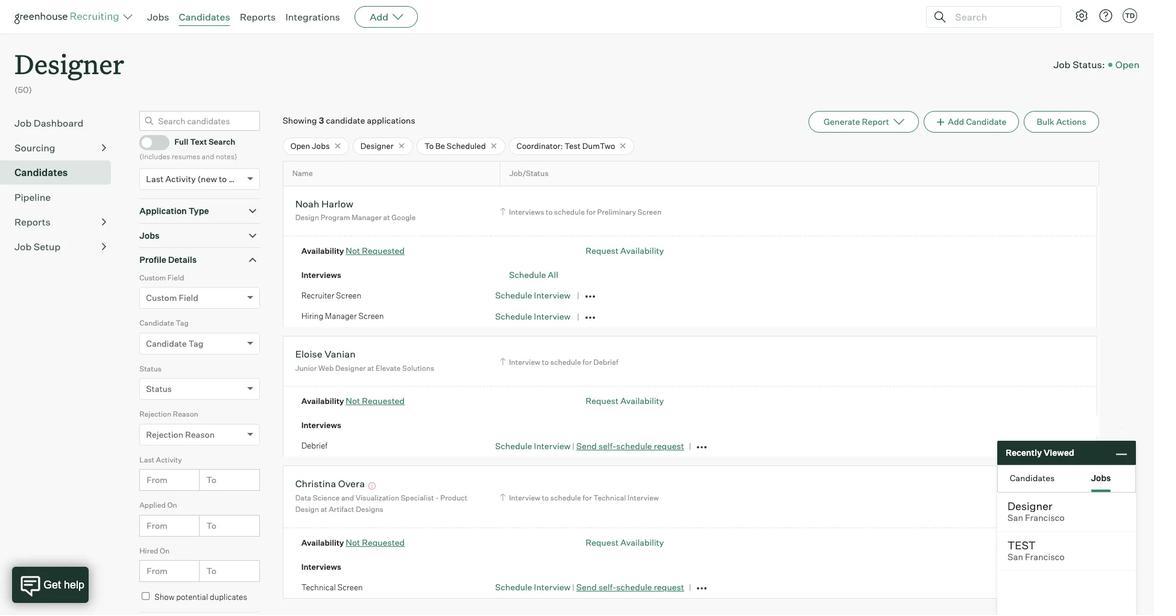 Task type: vqa. For each thing, say whether or not it's contained in the screenshot.


Task type: describe. For each thing, give the bounding box(es) containing it.
profile
[[139, 255, 166, 265]]

open for open jobs
[[290, 141, 310, 151]]

on for applied on
[[167, 501, 177, 510]]

1 horizontal spatial technical
[[593, 493, 626, 502]]

notes)
[[216, 152, 237, 161]]

eloise vanian link
[[295, 348, 356, 362]]

be
[[435, 141, 445, 151]]

interviews down the job/status
[[509, 207, 544, 216]]

jobs link
[[147, 11, 169, 23]]

(includes
[[139, 152, 170, 161]]

0 vertical spatial candidates link
[[179, 11, 230, 23]]

add candidate
[[948, 116, 1007, 126]]

showing
[[283, 115, 317, 125]]

last activity
[[139, 455, 182, 464]]

data
[[295, 493, 311, 502]]

noah harlow link
[[295, 198, 353, 212]]

schedule interview for recruiter screen
[[495, 290, 571, 301]]

0 vertical spatial custom
[[139, 273, 166, 282]]

| for request availability
[[572, 583, 575, 592]]

to for last activity
[[206, 475, 216, 485]]

0 vertical spatial reports
[[240, 11, 276, 23]]

open jobs
[[290, 141, 330, 151]]

0 vertical spatial field
[[167, 273, 184, 282]]

1 vertical spatial tag
[[188, 338, 203, 348]]

full
[[174, 137, 188, 147]]

francisco for designer
[[1025, 513, 1065, 523]]

Search text field
[[952, 8, 1050, 26]]

1 horizontal spatial candidates
[[179, 11, 230, 23]]

availability not requested for eloise vanian
[[301, 396, 405, 406]]

resumes
[[172, 152, 200, 161]]

integrations
[[285, 11, 340, 23]]

schedule interview | send self-schedule request for request availability
[[495, 582, 684, 592]]

last activity (new to old) option
[[146, 174, 244, 184]]

schedule interview | send self-schedule request for not requested
[[495, 441, 684, 451]]

1 vertical spatial custom field
[[146, 293, 198, 303]]

request for request availability
[[654, 582, 684, 592]]

schedule for debrief
[[550, 358, 581, 367]]

eloise
[[295, 348, 322, 360]]

0 vertical spatial rejection
[[139, 410, 171, 419]]

schedule for technical
[[550, 493, 581, 502]]

schedule for schedule all link
[[509, 270, 546, 280]]

application
[[139, 206, 187, 216]]

schedule interview link for recruiter screen
[[495, 290, 571, 301]]

Show potential duplicates checkbox
[[142, 592, 150, 600]]

0 vertical spatial tag
[[176, 318, 189, 328]]

designer san francisco
[[1008, 499, 1065, 523]]

elevate
[[376, 364, 401, 373]]

schedule for recruiter screen's the schedule interview link
[[495, 290, 532, 301]]

pipeline link
[[14, 190, 106, 204]]

preliminary
[[597, 207, 636, 216]]

send self-schedule request link for request availability
[[576, 582, 684, 592]]

design inside the data science and visualization specialist - product design at artifact designs
[[295, 505, 319, 514]]

solutions
[[402, 364, 434, 373]]

1 horizontal spatial debrief
[[593, 358, 618, 367]]

2 vertical spatial candidate
[[146, 338, 187, 348]]

candidate
[[326, 115, 365, 125]]

setup
[[34, 240, 61, 252]]

request availability for vanian
[[586, 396, 664, 406]]

vanian
[[325, 348, 356, 360]]

| for not requested
[[572, 441, 575, 451]]

schedule interview for hiring manager screen
[[495, 311, 571, 321]]

0 horizontal spatial debrief
[[301, 441, 328, 451]]

and inside the data science and visualization specialist - product design at artifact designs
[[341, 493, 354, 502]]

job for job dashboard
[[14, 117, 32, 129]]

viewed
[[1044, 448, 1074, 458]]

sourcing
[[14, 142, 55, 154]]

noah harlow design program manager at google
[[295, 198, 416, 222]]

request for eloise vanian
[[586, 396, 619, 406]]

schedule interview link for debrief
[[495, 441, 571, 451]]

0 vertical spatial rejection reason
[[139, 410, 198, 419]]

christina overa
[[295, 478, 365, 490]]

type
[[189, 206, 209, 216]]

designer for designer (50)
[[14, 46, 124, 81]]

1 vertical spatial candidates link
[[14, 165, 106, 180]]

at inside the data science and visualization specialist - product design at artifact designs
[[321, 505, 327, 514]]

add for add candidate
[[948, 116, 964, 126]]

to be scheduled
[[424, 141, 486, 151]]

schedule all
[[509, 270, 558, 280]]

generate report button
[[809, 111, 919, 132]]

applied
[[139, 501, 166, 510]]

1 vertical spatial reports link
[[14, 214, 106, 229]]

1 vertical spatial candidate tag
[[146, 338, 203, 348]]

designer (50)
[[14, 46, 124, 95]]

1 vertical spatial custom
[[146, 293, 177, 303]]

send for not requested
[[576, 441, 597, 451]]

full text search (includes resumes and notes)
[[139, 137, 237, 161]]

3 request availability button from the top
[[586, 537, 664, 547]]

configure image
[[1075, 8, 1089, 23]]

-
[[436, 493, 439, 502]]

checkmark image
[[145, 137, 154, 146]]

text
[[190, 137, 207, 147]]

interviews down the web
[[301, 421, 341, 430]]

schedule all link
[[509, 270, 558, 280]]

potential
[[176, 592, 208, 602]]

to for interview to schedule for technical interview
[[542, 493, 549, 502]]

product
[[440, 493, 467, 502]]

job for job status:
[[1054, 58, 1071, 70]]

activity for last activity
[[156, 455, 182, 464]]

3
[[319, 115, 324, 125]]

0 horizontal spatial reports
[[14, 216, 50, 228]]

1 vertical spatial reason
[[185, 429, 215, 439]]

interviews up the recruiter
[[301, 270, 341, 280]]

designer inside eloise vanian junior web designer at elevate solutions
[[335, 364, 366, 373]]

christina overa link
[[295, 478, 365, 492]]

1 vertical spatial rejection
[[146, 429, 183, 439]]

1 vertical spatial rejection reason
[[146, 429, 215, 439]]

applications
[[367, 115, 415, 125]]

tab list containing candidates
[[998, 466, 1135, 492]]

designer for designer
[[361, 141, 394, 151]]

request for noah harlow
[[586, 245, 619, 256]]

specialist
[[401, 493, 434, 502]]

actions
[[1056, 116, 1086, 126]]

and inside full text search (includes resumes and notes)
[[202, 152, 214, 161]]

name
[[292, 169, 313, 178]]

coordinator: test dumtwo
[[517, 141, 615, 151]]

designer link
[[14, 34, 124, 84]]

recruiter
[[301, 291, 334, 300]]

not requested button for vanian
[[346, 396, 405, 406]]

job for job setup
[[14, 240, 32, 252]]

self- for request availability
[[599, 582, 616, 592]]

rejection reason element
[[139, 408, 260, 454]]

christina
[[295, 478, 336, 490]]

to for hired on
[[206, 566, 216, 576]]

greenhouse recruiting image
[[14, 10, 123, 24]]

manager inside noah harlow design program manager at google
[[352, 213, 382, 222]]

0 vertical spatial status
[[139, 364, 162, 373]]

google
[[391, 213, 416, 222]]

job setup
[[14, 240, 61, 252]]

not for noah harlow
[[346, 245, 360, 256]]

interview to schedule for technical interview
[[509, 493, 659, 502]]

san for designer
[[1008, 513, 1023, 523]]

data science and visualization specialist - product design at artifact designs
[[295, 493, 467, 514]]

visualization
[[356, 493, 399, 502]]

interviews to schedule for preliminary screen
[[509, 207, 662, 216]]

requested for eloise vanian
[[362, 396, 405, 406]]

overa
[[338, 478, 365, 490]]

show potential duplicates
[[155, 592, 247, 602]]

self- for not requested
[[599, 441, 616, 451]]

interview to schedule for debrief link
[[498, 356, 621, 368]]

all
[[548, 270, 558, 280]]

2 vertical spatial for
[[583, 493, 592, 502]]

td button
[[1123, 8, 1137, 23]]

application type
[[139, 206, 209, 216]]

job status:
[[1054, 58, 1105, 70]]

bulk actions
[[1037, 116, 1086, 126]]

duplicates
[[210, 592, 247, 602]]

request for not requested
[[654, 441, 684, 451]]

program
[[321, 213, 350, 222]]

custom field element
[[139, 272, 260, 317]]

artifact
[[329, 505, 354, 514]]

0 vertical spatial custom field
[[139, 273, 184, 282]]

(new
[[197, 174, 217, 184]]



Task type: locate. For each thing, give the bounding box(es) containing it.
0 horizontal spatial technical
[[301, 582, 336, 592]]

2 send self-schedule request link from the top
[[576, 582, 684, 592]]

open for open
[[1115, 58, 1140, 70]]

manager
[[352, 213, 382, 222], [325, 311, 357, 321]]

send for request availability
[[576, 582, 597, 592]]

add inside popup button
[[370, 11, 388, 23]]

francisco up 'test san francisco'
[[1025, 513, 1065, 523]]

at left elevate
[[367, 364, 374, 373]]

1 vertical spatial francisco
[[1025, 552, 1065, 563]]

request down preliminary
[[586, 245, 619, 256]]

to for interview to schedule for debrief
[[542, 358, 549, 367]]

rejection reason up last activity
[[146, 429, 215, 439]]

request down interview to schedule for debrief
[[586, 396, 619, 406]]

0 vertical spatial and
[[202, 152, 214, 161]]

reports left integrations link
[[240, 11, 276, 23]]

job dashboard
[[14, 117, 83, 129]]

at left google
[[383, 213, 390, 222]]

interviews to schedule for preliminary screen link
[[498, 206, 665, 217]]

0 vertical spatial francisco
[[1025, 513, 1065, 523]]

0 vertical spatial self-
[[599, 441, 616, 451]]

design down 'noah'
[[295, 213, 319, 222]]

2 vertical spatial at
[[321, 505, 327, 514]]

candidates inside tab list
[[1010, 472, 1055, 483]]

on right applied
[[167, 501, 177, 510]]

2 request from the top
[[586, 396, 619, 406]]

schedule interview link for technical screen
[[495, 582, 571, 592]]

candidates link right jobs link
[[179, 11, 230, 23]]

on for hired on
[[160, 546, 170, 555]]

2 request availability button from the top
[[586, 396, 664, 406]]

job setup link
[[14, 239, 106, 254]]

from down last activity
[[147, 475, 167, 485]]

2 vertical spatial job
[[14, 240, 32, 252]]

design inside noah harlow design program manager at google
[[295, 213, 319, 222]]

manager right "program"
[[352, 213, 382, 222]]

3 request availability from the top
[[586, 537, 664, 547]]

Search candidates field
[[139, 111, 260, 131]]

jobs inside tab list
[[1091, 472, 1111, 483]]

requested down google
[[362, 245, 405, 256]]

interview inside interview to schedule for debrief link
[[509, 358, 540, 367]]

0 vertical spatial send
[[576, 441, 597, 451]]

candidates link
[[179, 11, 230, 23], [14, 165, 106, 180]]

3 availability not requested from the top
[[301, 537, 405, 547]]

1 not from the top
[[346, 245, 360, 256]]

not down eloise vanian junior web designer at elevate solutions
[[346, 396, 360, 406]]

0 vertical spatial last
[[146, 174, 163, 184]]

activity for last activity (new to old)
[[165, 174, 196, 184]]

2 vertical spatial candidates
[[1010, 472, 1055, 483]]

2 horizontal spatial candidates
[[1010, 472, 1055, 483]]

0 horizontal spatial add
[[370, 11, 388, 23]]

interview to schedule for debrief
[[509, 358, 618, 367]]

designer inside "designer san francisco"
[[1008, 499, 1052, 513]]

field
[[167, 273, 184, 282], [179, 293, 198, 303]]

1 vertical spatial send
[[576, 582, 597, 592]]

availability not requested for noah harlow
[[301, 245, 405, 256]]

candidate tag down custom field "element"
[[139, 318, 189, 328]]

0 vertical spatial technical
[[593, 493, 626, 502]]

from down 'hired on'
[[147, 566, 167, 576]]

not requested button
[[346, 245, 405, 256], [346, 396, 405, 406], [346, 537, 405, 547]]

pipeline
[[14, 191, 51, 203]]

1 horizontal spatial at
[[367, 364, 374, 373]]

0 vertical spatial candidate tag
[[139, 318, 189, 328]]

not requested button for harlow
[[346, 245, 405, 256]]

0 vertical spatial send self-schedule request link
[[576, 441, 684, 451]]

to for interviews to schedule for preliminary screen
[[546, 207, 553, 216]]

requested for noah harlow
[[362, 245, 405, 256]]

1 horizontal spatial add
[[948, 116, 964, 126]]

1 vertical spatial availability not requested
[[301, 396, 405, 406]]

2 request from the top
[[654, 582, 684, 592]]

last for last activity
[[139, 455, 154, 464]]

candidates link up pipeline link
[[14, 165, 106, 180]]

harlow
[[321, 198, 353, 210]]

2 schedule interview from the top
[[495, 311, 571, 321]]

3 schedule interview link from the top
[[495, 441, 571, 451]]

manager down recruiter screen
[[325, 311, 357, 321]]

0 vertical spatial debrief
[[593, 358, 618, 367]]

td button
[[1120, 6, 1140, 25]]

3 requested from the top
[[362, 537, 405, 547]]

1 | from the top
[[572, 441, 575, 451]]

san down "designer san francisco"
[[1008, 552, 1023, 563]]

0 vertical spatial request availability button
[[586, 245, 664, 256]]

1 vertical spatial field
[[179, 293, 198, 303]]

francisco for test
[[1025, 552, 1065, 563]]

request availability button for harlow
[[586, 245, 664, 256]]

tab list
[[998, 466, 1135, 492]]

2 vertical spatial not requested button
[[346, 537, 405, 547]]

1 vertical spatial manager
[[325, 311, 357, 321]]

3 not requested button from the top
[[346, 537, 405, 547]]

request availability button
[[586, 245, 664, 256], [586, 396, 664, 406], [586, 537, 664, 547]]

schedule for preliminary
[[554, 207, 585, 216]]

showing 3 candidate applications
[[283, 115, 415, 125]]

job inside "job dashboard" 'link'
[[14, 117, 32, 129]]

francisco down "designer san francisco"
[[1025, 552, 1065, 563]]

test
[[565, 141, 581, 151]]

coordinator:
[[517, 141, 563, 151]]

(50)
[[14, 85, 32, 95]]

custom down profile
[[139, 273, 166, 282]]

reports link down pipeline link
[[14, 214, 106, 229]]

1 request availability from the top
[[586, 245, 664, 256]]

job/status
[[509, 169, 549, 178]]

1 vertical spatial request availability button
[[586, 396, 664, 406]]

reports link
[[240, 11, 276, 23], [14, 214, 106, 229]]

candidates right jobs link
[[179, 11, 230, 23]]

generate
[[824, 116, 860, 126]]

for for harlow
[[586, 207, 596, 216]]

send self-schedule request link for not requested
[[576, 441, 684, 451]]

last down (includes
[[146, 174, 163, 184]]

old)
[[229, 174, 244, 184]]

noah
[[295, 198, 319, 210]]

availability not requested down "program"
[[301, 245, 405, 256]]

4 schedule interview link from the top
[[495, 582, 571, 592]]

to for applied on
[[206, 520, 216, 530]]

job left the setup
[[14, 240, 32, 252]]

san inside 'test san francisco'
[[1008, 552, 1023, 563]]

1 request from the top
[[586, 245, 619, 256]]

1 horizontal spatial candidates link
[[179, 11, 230, 23]]

self-
[[599, 441, 616, 451], [599, 582, 616, 592]]

at
[[383, 213, 390, 222], [367, 364, 374, 373], [321, 505, 327, 514]]

recently
[[1006, 448, 1042, 458]]

2 vertical spatial request
[[586, 537, 619, 547]]

add button
[[355, 6, 418, 28]]

0 horizontal spatial candidates link
[[14, 165, 106, 180]]

2 vertical spatial request availability
[[586, 537, 664, 547]]

2 request availability from the top
[[586, 396, 664, 406]]

candidates
[[179, 11, 230, 23], [14, 166, 68, 178], [1010, 472, 1055, 483]]

designer down "applications"
[[361, 141, 394, 151]]

technical screen
[[301, 582, 363, 592]]

1 vertical spatial candidates
[[14, 166, 68, 178]]

activity down rejection reason element
[[156, 455, 182, 464]]

2 | from the top
[[572, 583, 575, 592]]

0 vertical spatial job
[[1054, 58, 1071, 70]]

and down text
[[202, 152, 214, 161]]

candidate tag element
[[139, 317, 260, 363]]

3 from from the top
[[147, 566, 167, 576]]

interviews
[[509, 207, 544, 216], [301, 270, 341, 280], [301, 421, 341, 430], [301, 562, 341, 572]]

tag up status element
[[188, 338, 203, 348]]

1 vertical spatial technical
[[301, 582, 336, 592]]

0 horizontal spatial open
[[290, 141, 310, 151]]

jobs
[[147, 11, 169, 23], [312, 141, 330, 151], [139, 230, 160, 240], [1091, 472, 1111, 483]]

requested
[[362, 245, 405, 256], [362, 396, 405, 406], [362, 537, 405, 547]]

and up artifact
[[341, 493, 354, 502]]

0 vertical spatial schedule interview
[[495, 290, 571, 301]]

not down artifact
[[346, 537, 360, 547]]

from for hired
[[147, 566, 167, 576]]

2 send from the top
[[576, 582, 597, 592]]

2 vertical spatial not
[[346, 537, 360, 547]]

1 request availability button from the top
[[586, 245, 664, 256]]

send self-schedule request link
[[576, 441, 684, 451], [576, 582, 684, 592]]

1 vertical spatial not
[[346, 396, 360, 406]]

from for last
[[147, 475, 167, 485]]

schedule for the schedule interview link corresponding to hiring manager screen
[[495, 311, 532, 321]]

1 francisco from the top
[[1025, 513, 1065, 523]]

candidate tag up status element
[[146, 338, 203, 348]]

1 vertical spatial open
[[290, 141, 310, 151]]

tag
[[176, 318, 189, 328], [188, 338, 203, 348]]

not requested button down designs
[[346, 537, 405, 547]]

from down the applied on
[[147, 520, 167, 530]]

hiring manager screen
[[301, 311, 384, 321]]

candidate reports are now available! apply filters and select "view in app" element
[[809, 111, 919, 132]]

custom down profile details
[[146, 293, 177, 303]]

schedule interview | send self-schedule request
[[495, 441, 684, 451], [495, 582, 684, 592]]

1 vertical spatial schedule interview
[[495, 311, 571, 321]]

0 vertical spatial candidates
[[179, 11, 230, 23]]

for
[[586, 207, 596, 216], [583, 358, 592, 367], [583, 493, 592, 502]]

2 requested from the top
[[362, 396, 405, 406]]

0 vertical spatial not
[[346, 245, 360, 256]]

activity
[[165, 174, 196, 184], [156, 455, 182, 464]]

availability not requested down artifact
[[301, 537, 405, 547]]

san up test
[[1008, 513, 1023, 523]]

1 vertical spatial debrief
[[301, 441, 328, 451]]

rejection
[[139, 410, 171, 419], [146, 429, 183, 439]]

designer down greenhouse recruiting image
[[14, 46, 124, 81]]

candidate down custom field "element"
[[139, 318, 174, 328]]

dumtwo
[[582, 141, 615, 151]]

rejection reason
[[139, 410, 198, 419], [146, 429, 215, 439]]

not requested button down elevate
[[346, 396, 405, 406]]

1 requested from the top
[[362, 245, 405, 256]]

2 from from the top
[[147, 520, 167, 530]]

at for vanian
[[367, 364, 374, 373]]

bulk actions link
[[1024, 111, 1099, 132]]

activity down resumes
[[165, 174, 196, 184]]

to
[[219, 174, 227, 184], [546, 207, 553, 216], [542, 358, 549, 367], [542, 493, 549, 502]]

schedule interview link for hiring manager screen
[[495, 311, 571, 321]]

1 vertical spatial not requested button
[[346, 396, 405, 406]]

1 horizontal spatial reports
[[240, 11, 276, 23]]

designer
[[14, 46, 124, 81], [361, 141, 394, 151], [335, 364, 366, 373], [1008, 499, 1052, 513]]

0 vertical spatial candidate
[[966, 116, 1007, 126]]

not down "program"
[[346, 245, 360, 256]]

1 vertical spatial candidate
[[139, 318, 174, 328]]

2 availability not requested from the top
[[301, 396, 405, 406]]

christina overa has been in technical interview for more than 14 days image
[[367, 483, 378, 490]]

tag down custom field "element"
[[176, 318, 189, 328]]

design down data on the left of the page
[[295, 505, 319, 514]]

san
[[1008, 513, 1023, 523], [1008, 552, 1023, 563]]

sourcing link
[[14, 140, 106, 155]]

1 vertical spatial |
[[572, 583, 575, 592]]

1 vertical spatial design
[[295, 505, 319, 514]]

1 vertical spatial and
[[341, 493, 354, 502]]

at for harlow
[[383, 213, 390, 222]]

0 vertical spatial san
[[1008, 513, 1023, 523]]

to
[[424, 141, 434, 151], [206, 475, 216, 485], [206, 520, 216, 530], [206, 566, 216, 576]]

custom
[[139, 273, 166, 282], [146, 293, 177, 303]]

1 from from the top
[[147, 475, 167, 485]]

request availability button for vanian
[[586, 396, 664, 406]]

2 self- from the top
[[599, 582, 616, 592]]

not for eloise vanian
[[346, 396, 360, 406]]

1 vertical spatial reports
[[14, 216, 50, 228]]

0 vertical spatial reports link
[[240, 11, 276, 23]]

from for applied
[[147, 520, 167, 530]]

1 vertical spatial job
[[14, 117, 32, 129]]

3 request from the top
[[586, 537, 619, 547]]

schedule
[[554, 207, 585, 216], [550, 358, 581, 367], [616, 441, 652, 451], [550, 493, 581, 502], [616, 582, 652, 592]]

request down interview to schedule for technical interview
[[586, 537, 619, 547]]

2 francisco from the top
[[1025, 552, 1065, 563]]

2 design from the top
[[295, 505, 319, 514]]

designer for designer san francisco
[[1008, 499, 1052, 513]]

0 vertical spatial not requested button
[[346, 245, 405, 256]]

job left status:
[[1054, 58, 1071, 70]]

candidates down sourcing
[[14, 166, 68, 178]]

test
[[1008, 538, 1036, 552]]

job up sourcing
[[14, 117, 32, 129]]

3 not from the top
[[346, 537, 360, 547]]

1 vertical spatial self-
[[599, 582, 616, 592]]

1 vertical spatial for
[[583, 358, 592, 367]]

1 schedule interview | send self-schedule request from the top
[[495, 441, 684, 451]]

reports link left integrations link
[[240, 11, 276, 23]]

2 vertical spatial request availability button
[[586, 537, 664, 547]]

1 horizontal spatial open
[[1115, 58, 1140, 70]]

on
[[167, 501, 177, 510], [160, 546, 170, 555]]

0 vertical spatial from
[[147, 475, 167, 485]]

request availability for harlow
[[586, 245, 664, 256]]

recruiter screen
[[301, 291, 361, 300]]

2 vertical spatial availability not requested
[[301, 537, 405, 547]]

job
[[1054, 58, 1071, 70], [14, 117, 32, 129], [14, 240, 32, 252]]

0 vertical spatial design
[[295, 213, 319, 222]]

1 schedule interview link from the top
[[495, 290, 571, 301]]

0 vertical spatial add
[[370, 11, 388, 23]]

last up applied
[[139, 455, 154, 464]]

add for add
[[370, 11, 388, 23]]

interview
[[534, 290, 571, 301], [534, 311, 571, 321], [509, 358, 540, 367], [534, 441, 571, 451], [509, 493, 540, 502], [628, 493, 659, 502], [534, 582, 571, 592]]

1 vertical spatial on
[[160, 546, 170, 555]]

0 vertical spatial activity
[[165, 174, 196, 184]]

san for test
[[1008, 552, 1023, 563]]

candidate up status element
[[146, 338, 187, 348]]

interviews up the technical screen
[[301, 562, 341, 572]]

status element
[[139, 363, 260, 408]]

bulk
[[1037, 116, 1054, 126]]

status up rejection reason element
[[146, 384, 172, 394]]

for for vanian
[[583, 358, 592, 367]]

status
[[139, 364, 162, 373], [146, 384, 172, 394]]

request
[[654, 441, 684, 451], [654, 582, 684, 592]]

generate report
[[824, 116, 889, 126]]

integrations link
[[285, 11, 340, 23]]

2 san from the top
[[1008, 552, 1023, 563]]

1 horizontal spatial reports link
[[240, 11, 276, 23]]

at down the science
[[321, 505, 327, 514]]

1 vertical spatial request
[[586, 396, 619, 406]]

on right the hired
[[160, 546, 170, 555]]

requested down designs
[[362, 537, 405, 547]]

san inside "designer san francisco"
[[1008, 513, 1023, 523]]

francisco inside 'test san francisco'
[[1025, 552, 1065, 563]]

2 schedule interview | send self-schedule request from the top
[[495, 582, 684, 592]]

1 send from the top
[[576, 441, 597, 451]]

last
[[146, 174, 163, 184], [139, 455, 154, 464]]

request
[[586, 245, 619, 256], [586, 396, 619, 406], [586, 537, 619, 547]]

2 schedule interview link from the top
[[495, 311, 571, 321]]

hired on
[[139, 546, 170, 555]]

rejection reason down status element
[[139, 410, 198, 419]]

0 horizontal spatial and
[[202, 152, 214, 161]]

1 design from the top
[[295, 213, 319, 222]]

not requested button down google
[[346, 245, 405, 256]]

profile details
[[139, 255, 197, 265]]

candidates down recently viewed
[[1010, 472, 1055, 483]]

1 vertical spatial status
[[146, 384, 172, 394]]

1 request from the top
[[654, 441, 684, 451]]

open down showing
[[290, 141, 310, 151]]

1 self- from the top
[[599, 441, 616, 451]]

design
[[295, 213, 319, 222], [295, 505, 319, 514]]

status down candidate tag element
[[139, 364, 162, 373]]

designer down vanian at the bottom left
[[335, 364, 366, 373]]

0 vertical spatial |
[[572, 441, 575, 451]]

td
[[1125, 11, 1135, 20]]

1 send self-schedule request link from the top
[[576, 441, 684, 451]]

1 vertical spatial at
[[367, 364, 374, 373]]

job inside job setup link
[[14, 240, 32, 252]]

availability not requested down eloise vanian junior web designer at elevate solutions
[[301, 396, 405, 406]]

0 vertical spatial requested
[[362, 245, 405, 256]]

hired
[[139, 546, 158, 555]]

0 vertical spatial schedule interview | send self-schedule request
[[495, 441, 684, 451]]

francisco inside "designer san francisco"
[[1025, 513, 1065, 523]]

at inside eloise vanian junior web designer at elevate solutions
[[367, 364, 374, 373]]

add candidate link
[[924, 111, 1019, 132]]

1 vertical spatial from
[[147, 520, 167, 530]]

request availability
[[586, 245, 664, 256], [586, 396, 664, 406], [586, 537, 664, 547]]

1 schedule interview from the top
[[495, 290, 571, 301]]

0 horizontal spatial candidates
[[14, 166, 68, 178]]

last activity (new to old)
[[146, 174, 244, 184]]

1 san from the top
[[1008, 513, 1023, 523]]

1 availability not requested from the top
[[301, 245, 405, 256]]

science
[[313, 493, 340, 502]]

debrief
[[593, 358, 618, 367], [301, 441, 328, 451]]

report
[[862, 116, 889, 126]]

applied on
[[139, 501, 177, 510]]

at inside noah harlow design program manager at google
[[383, 213, 390, 222]]

recently viewed
[[1006, 448, 1074, 458]]

reports
[[240, 11, 276, 23], [14, 216, 50, 228]]

technical
[[593, 493, 626, 502], [301, 582, 336, 592]]

1 vertical spatial san
[[1008, 552, 1023, 563]]

0 vertical spatial reason
[[173, 410, 198, 419]]

designer up test
[[1008, 499, 1052, 513]]

requested down elevate
[[362, 396, 405, 406]]

open right status:
[[1115, 58, 1140, 70]]

0 horizontal spatial reports link
[[14, 214, 106, 229]]

0 horizontal spatial at
[[321, 505, 327, 514]]

0 vertical spatial request
[[586, 245, 619, 256]]

junior
[[295, 364, 317, 373]]

2 vertical spatial from
[[147, 566, 167, 576]]

1 not requested button from the top
[[346, 245, 405, 256]]

hiring
[[301, 311, 323, 321]]

0 vertical spatial manager
[[352, 213, 382, 222]]

candidate left bulk
[[966, 116, 1007, 126]]

reports down pipeline
[[14, 216, 50, 228]]

dashboard
[[34, 117, 83, 129]]

last for last activity (new to old)
[[146, 174, 163, 184]]

details
[[168, 255, 197, 265]]

not
[[346, 245, 360, 256], [346, 396, 360, 406], [346, 537, 360, 547]]

2 not requested button from the top
[[346, 396, 405, 406]]

2 not from the top
[[346, 396, 360, 406]]



